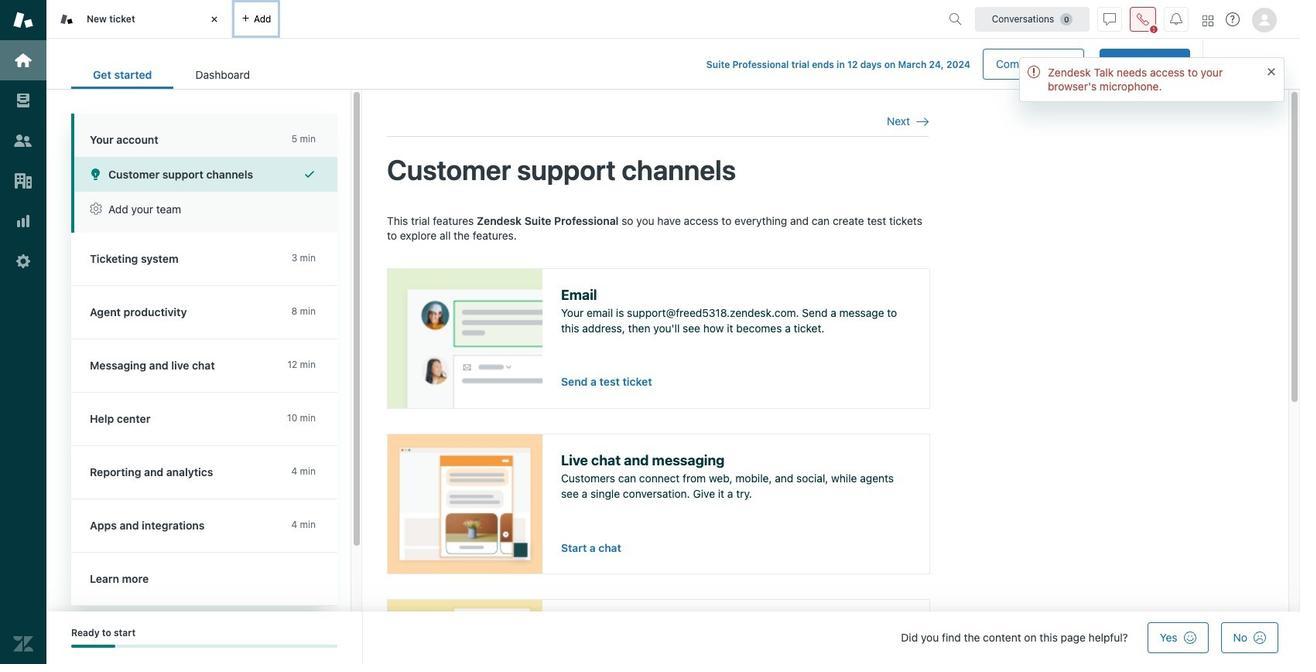 Task type: locate. For each thing, give the bounding box(es) containing it.
main element
[[0, 0, 46, 665]]

tabs tab list
[[46, 0, 943, 39]]

button displays agent's chat status as invisible. image
[[1104, 13, 1116, 25]]

0 vertical spatial tab
[[46, 0, 232, 39]]

example of how the agent accepts an incoming phone call as well as how to log the details of the call. image
[[388, 600, 543, 665]]

tab list
[[71, 60, 272, 89]]

admin image
[[13, 252, 33, 272]]

heading
[[71, 114, 337, 157]]

notifications image
[[1170, 13, 1183, 25]]

zendesk products image
[[1203, 15, 1214, 26]]

March 24, 2024 text field
[[898, 59, 971, 70]]

footer
[[46, 612, 1300, 665]]

zendesk support image
[[13, 10, 33, 30]]

views image
[[13, 91, 33, 111]]

region
[[387, 213, 930, 665]]

1 vertical spatial tab
[[174, 60, 272, 89]]

organizations image
[[13, 171, 33, 191]]

tab
[[46, 0, 232, 39], [174, 60, 272, 89]]

reporting image
[[13, 211, 33, 231]]



Task type: vqa. For each thing, say whether or not it's contained in the screenshot.
'Close' icon
yes



Task type: describe. For each thing, give the bounding box(es) containing it.
progress bar image
[[71, 646, 116, 649]]

content-title region
[[387, 153, 929, 189]]

zendesk image
[[13, 635, 33, 655]]

example of conversation inside of messaging and the customer is asking the agent about changing the size of the retail order. image
[[388, 435, 543, 574]]

progress-bar progress bar
[[71, 646, 337, 649]]

get help image
[[1226, 12, 1240, 26]]

example of email conversation inside of the ticketing system and the customer is asking the agent about reimbursement policy. image
[[388, 269, 543, 408]]

customers image
[[13, 131, 33, 151]]

get started image
[[13, 50, 33, 70]]

close image
[[207, 12, 222, 27]]



